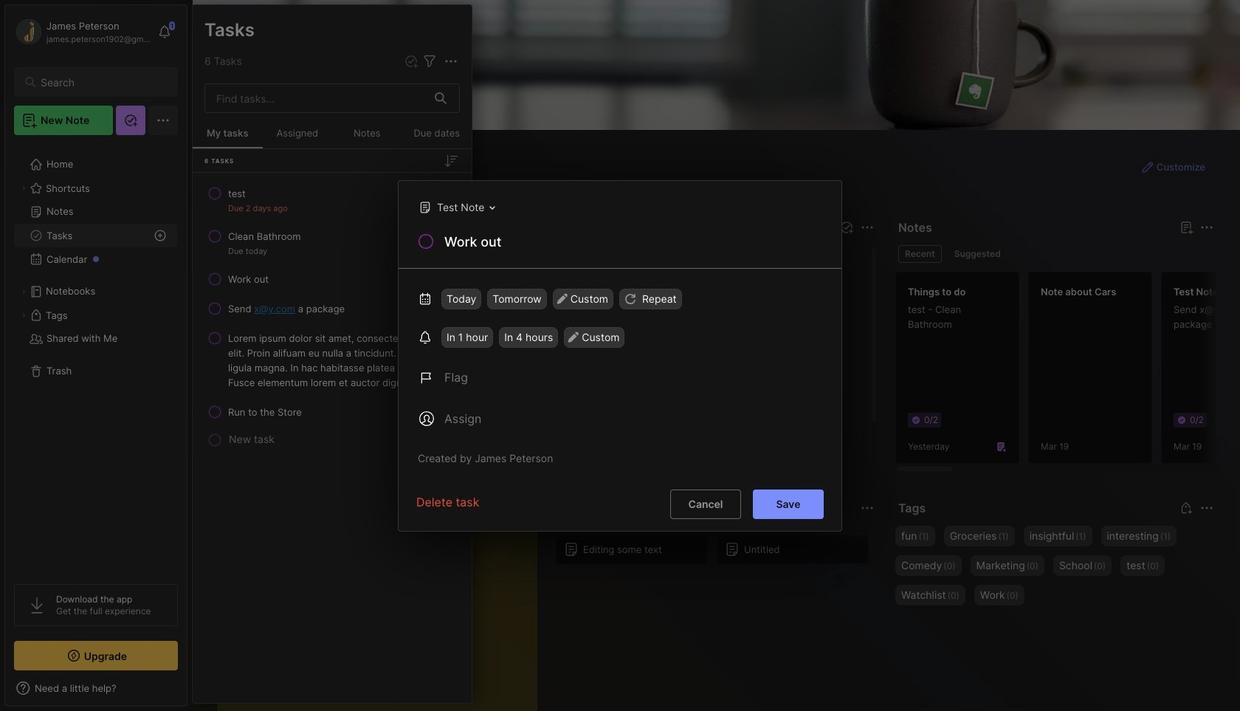 Task type: vqa. For each thing, say whether or not it's contained in the screenshot.
third row from the bottom
yes



Task type: locate. For each thing, give the bounding box(es) containing it.
tree
[[5, 144, 187, 571]]

None search field
[[41, 73, 165, 91]]

tab list
[[899, 245, 1212, 263]]

new task image
[[404, 54, 419, 69], [840, 220, 855, 235]]

lorem ipsum dolor sit amet, consectetur adipiscing elit. proin alifuam eu nulla a tincidunt. curabitur ut ligula magna. in hac habitasse platea dictumst. fusce elementum lorem et auctor dignissim. proin eget mi id urna euismod consectetur. pellentesque porttitor ac urna quis fermentum: 4 cell
[[228, 331, 460, 390]]

none search field inside main element
[[41, 73, 165, 91]]

test 0 cell
[[228, 186, 246, 201]]

run to the store 5 cell
[[228, 405, 302, 420]]

0 horizontal spatial tab
[[899, 245, 942, 263]]

1 horizontal spatial tab
[[948, 245, 1008, 263]]

1 vertical spatial new task image
[[840, 220, 855, 235]]

send x@y.com a package 3 cell
[[228, 301, 345, 316]]

1 horizontal spatial new task image
[[840, 220, 855, 235]]

Go to note or move task field
[[411, 196, 501, 218]]

tab
[[899, 245, 942, 263], [948, 245, 1008, 263]]

0 horizontal spatial new task image
[[404, 54, 419, 69]]

4 row from the top
[[199, 295, 466, 322]]

row
[[199, 180, 466, 220], [199, 223, 466, 263], [199, 266, 466, 293], [199, 295, 466, 322], [199, 325, 466, 396], [199, 399, 466, 425]]

expand notebooks image
[[19, 287, 28, 296]]

6 row from the top
[[199, 399, 466, 425]]

row group
[[193, 149, 472, 468], [556, 254, 878, 485], [896, 272, 1241, 473], [556, 535, 878, 573]]

Enter task text field
[[443, 232, 824, 257]]

work out 2 cell
[[228, 272, 269, 287]]



Task type: describe. For each thing, give the bounding box(es) containing it.
Find tasks… text field
[[208, 86, 426, 110]]

tree inside main element
[[5, 144, 187, 571]]

0 vertical spatial new task image
[[404, 54, 419, 69]]

Search text field
[[41, 75, 165, 89]]

2 tab from the left
[[948, 245, 1008, 263]]

expand tags image
[[19, 311, 28, 320]]

3 row from the top
[[199, 266, 466, 293]]

clean bathroom 1 cell
[[228, 229, 301, 244]]

1 row from the top
[[199, 180, 466, 220]]

main element
[[0, 0, 192, 711]]

Start writing… text field
[[229, 527, 537, 711]]

2 row from the top
[[199, 223, 466, 263]]

5 row from the top
[[199, 325, 466, 396]]

1 tab from the left
[[899, 245, 942, 263]]



